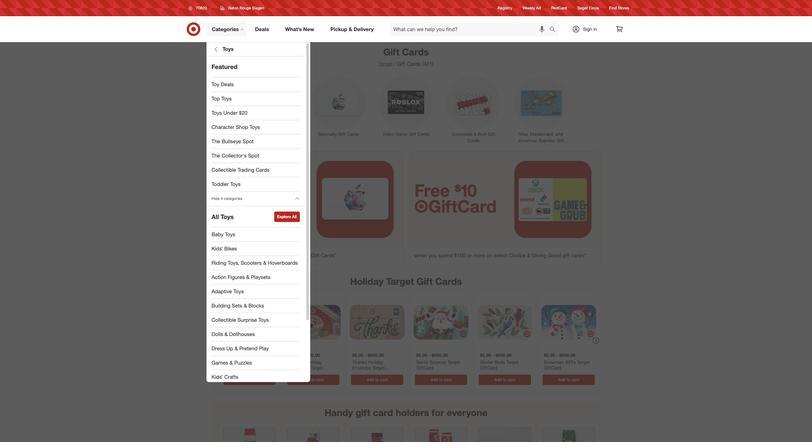 Task type: locate. For each thing, give the bounding box(es) containing it.
3 cart from the left
[[380, 378, 388, 382]]

toy deals
[[212, 81, 234, 88]]

holders
[[396, 407, 430, 419]]

1 horizontal spatial $10
[[455, 180, 477, 201]]

to
[[248, 378, 251, 382], [312, 378, 315, 382], [375, 378, 379, 382], [439, 378, 443, 382], [503, 378, 507, 382], [567, 378, 571, 382]]

free
[[217, 180, 252, 201], [415, 180, 450, 201]]

5 cart from the left
[[508, 378, 516, 382]]

- inside $5.00 - $500.00 santa surprise target giftcard
[[429, 353, 431, 358]]

add to cart for $5.00 - $500.00 bullseye holiday doghouse target giftcard
[[303, 378, 324, 382]]

add to cart down $5.00 - $500.00 bullseye holiday doghouse target giftcard
[[303, 378, 324, 382]]

carousel region
[[212, 270, 601, 402], [212, 402, 601, 443]]

in
[[594, 26, 598, 32]]

holiday inside $5.00 - $500.00 happy holiday pines target giftcard
[[239, 360, 255, 365]]

1 horizontal spatial surprise
[[430, 360, 447, 365]]

target inside $5.00 - $500.00 bullseye holiday doghouse target giftcard
[[311, 365, 323, 371]]

6 add from the left
[[559, 378, 566, 382]]

1 horizontal spatial bullseye
[[289, 360, 306, 365]]

apple
[[296, 252, 310, 259]]

new
[[304, 26, 315, 32]]

& inside corporate & bulk gift cards
[[474, 131, 477, 137]]

toys up featured
[[223, 46, 234, 52]]

cart down $5.00 - $500.00 bullseye holiday doghouse target giftcard
[[316, 378, 324, 382]]

1 more from the left
[[276, 252, 288, 259]]

add down $5.00 - $500.00 santa surprise target giftcard
[[431, 378, 438, 382]]

add to cart down games & puzzles 'link'
[[239, 378, 260, 382]]

1 add to cart button from the left
[[223, 375, 276, 385]]

5 add from the left
[[495, 378, 502, 382]]

all up baby
[[212, 213, 219, 221]]

/
[[394, 61, 396, 67]]

to down birds
[[503, 378, 507, 382]]

5 $5.00 from the left
[[480, 353, 492, 358]]

more left select
[[474, 252, 486, 259]]

- inside $5.00 - $500.00 thanks holiday envelope target giftcard
[[365, 353, 367, 358]]

0 horizontal spatial more
[[276, 252, 288, 259]]

the
[[212, 138, 220, 145], [212, 153, 220, 159]]

4 add to cart button from the left
[[415, 375, 467, 385]]

$20
[[239, 110, 248, 116]]

1 vertical spatial kids'
[[212, 374, 223, 381]]

add to cart for $5.00 - $500.00 snowman bffs target giftcard
[[559, 378, 580, 382]]

4 cart from the left
[[444, 378, 452, 382]]

2 $100 from the left
[[455, 252, 466, 259]]

the for the bullseye spot
[[212, 138, 220, 145]]

0 horizontal spatial free $10
[[217, 180, 279, 201]]

6 cart from the left
[[572, 378, 580, 382]]

envelope
[[353, 365, 371, 371]]

kids' left bikes
[[212, 246, 223, 252]]

2 ¬giftcard from the left
[[415, 196, 497, 217]]

when down "kids' bikes"
[[217, 252, 230, 259]]

games
[[212, 360, 228, 366]]

add to cart button for $5.00 - $500.00 snowman bffs target giftcard
[[543, 375, 595, 385]]

games & puzzles link
[[207, 356, 305, 371]]

1 the from the top
[[212, 138, 220, 145]]

1 horizontal spatial $100
[[455, 252, 466, 259]]

& right 'up'
[[235, 346, 238, 352]]

crafts
[[224, 374, 239, 381]]

birds
[[495, 360, 505, 365]]

spot down the bullseye spot link
[[248, 153, 259, 159]]

snowman bffs target giftcard image
[[542, 295, 597, 350]]

0 horizontal spatial gift
[[356, 407, 371, 419]]

2 to from the left
[[312, 378, 315, 382]]

0 horizontal spatial free
[[217, 180, 252, 201]]

hide 4 categories button
[[207, 192, 305, 206]]

- inside $5.00 - $500.00 winter birds target giftcard
[[493, 353, 495, 358]]

3 add to cart from the left
[[367, 378, 388, 382]]

70820 button
[[184, 2, 214, 14]]

$5.00 inside $5.00 - $500.00 santa surprise target giftcard
[[417, 353, 428, 358]]

toys up building sets & blocks
[[234, 289, 244, 295]]

2 kids' from the top
[[212, 374, 223, 381]]

2 more from the left
[[474, 252, 486, 259]]

4 - from the left
[[429, 353, 431, 358]]

$5.00
[[225, 353, 236, 358], [289, 353, 300, 358], [353, 353, 364, 358], [417, 353, 428, 358], [480, 353, 492, 358], [544, 353, 555, 358]]

baton
[[228, 6, 239, 10]]

$5.00 for $5.00 - $500.00 happy holiday pines target giftcard
[[225, 353, 236, 358]]

- inside $5.00 - $500.00 happy holiday pines target giftcard
[[237, 353, 239, 358]]

add to cart down birds
[[495, 378, 516, 382]]

$5.00 up snowman
[[544, 353, 555, 358]]

the collector's spot
[[212, 153, 259, 159]]

target inside "$5.00 - $500.00 snowman bffs target giftcard"
[[578, 360, 590, 365]]

$5.00 inside $5.00 - $500.00 happy holiday pines target giftcard
[[225, 353, 236, 358]]

$5.00 for $5.00 - $500.00 thanks holiday envelope target giftcard
[[353, 353, 364, 358]]

$5.00 inside $5.00 - $500.00 bullseye holiday doghouse target giftcard
[[289, 353, 300, 358]]

baton rouge siegen button
[[216, 2, 269, 14]]

spot inside the collector's spot link
[[248, 153, 259, 159]]

1 when from the left
[[217, 252, 230, 259]]

bullseye
[[222, 138, 241, 145], [289, 360, 306, 365]]

3 to from the left
[[375, 378, 379, 382]]

mastercard,
[[531, 131, 555, 137]]

$5.00 inside $5.00 - $500.00 winter birds target giftcard
[[480, 353, 492, 358]]

video
[[383, 131, 394, 137]]

figures
[[228, 274, 245, 281]]

5 to from the left
[[503, 378, 507, 382]]

add down doghouse
[[303, 378, 310, 382]]

to for thanks holiday envelope target giftcard
[[375, 378, 379, 382]]

0 vertical spatial gift
[[563, 252, 570, 259]]

- for thanks
[[365, 353, 367, 358]]

dolls
[[212, 331, 223, 338]]

0 vertical spatial spot
[[243, 138, 254, 145]]

0 vertical spatial kids'
[[212, 246, 223, 252]]

1 kids' from the top
[[212, 246, 223, 252]]

toys left the under
[[212, 110, 222, 116]]

deals down siegen
[[255, 26, 269, 32]]

2 $5.00 from the left
[[289, 353, 300, 358]]

$500.00 for santa
[[432, 353, 448, 358]]

cart down $5.00 - $500.00 winter birds target giftcard
[[508, 378, 516, 382]]

or left select
[[467, 252, 472, 259]]

0 vertical spatial the
[[212, 138, 220, 145]]

- for happy
[[237, 353, 239, 358]]

target inside target gift cards 'link'
[[254, 131, 266, 137]]

cards inside visa, mastercard, and american express gift cards
[[536, 144, 548, 150]]

add to cart button down birds
[[479, 375, 531, 385]]

the down character
[[212, 138, 220, 145]]

1 vertical spatial surprise
[[430, 360, 447, 365]]

dolls & dollhouses link
[[207, 328, 305, 342]]

1 $5.00 from the left
[[225, 353, 236, 358]]

corporate & bulk gift cards
[[452, 131, 496, 143]]

0 vertical spatial collectible
[[212, 167, 236, 173]]

- for bullseye
[[301, 353, 303, 358]]

2 add to cart button from the left
[[287, 375, 340, 385]]

5 - from the left
[[493, 353, 495, 358]]

gift left card
[[356, 407, 371, 419]]

choice
[[510, 252, 526, 259]]

thanks holiday envelope target giftcard image
[[350, 295, 405, 350]]

surprise right santa
[[430, 360, 447, 365]]

kids' crafts
[[212, 374, 239, 381]]

1 horizontal spatial or
[[467, 252, 472, 259]]

categories
[[212, 26, 239, 32]]

2 carousel region from the top
[[212, 402, 601, 443]]

3 - from the left
[[365, 353, 367, 358]]

collectible
[[212, 167, 236, 173], [212, 317, 236, 324]]

$100 for select
[[455, 252, 466, 259]]

1 $10 from the left
[[257, 180, 279, 201]]

2 - from the left
[[301, 353, 303, 358]]

collectible inside 'collectible trading cards' link
[[212, 167, 236, 173]]

1 collectible from the top
[[212, 167, 236, 173]]

add down envelope
[[367, 378, 374, 382]]

0 horizontal spatial you
[[231, 252, 239, 259]]

surprise inside $5.00 - $500.00 santa surprise target giftcard
[[430, 360, 447, 365]]

$500.00 inside $5.00 - $500.00 happy holiday pines target giftcard
[[240, 353, 256, 358]]

2 on from the left
[[487, 252, 493, 259]]

collectible down building on the left of page
[[212, 317, 236, 324]]

video game gift cards link
[[375, 75, 438, 137]]

holiday inside $5.00 - $500.00 bullseye holiday doghouse target giftcard
[[307, 360, 322, 365]]

collectible up toddler toys
[[212, 167, 236, 173]]

cart for $5.00 - $500.00 santa surprise target giftcard
[[444, 378, 452, 382]]

2 spend from the left
[[439, 252, 453, 259]]

add to cart button for $5.00 - $500.00 happy holiday pines target giftcard
[[223, 375, 276, 385]]

on left select
[[487, 252, 493, 259]]

2 $500.00 from the left
[[304, 353, 320, 358]]

explore all link
[[274, 212, 300, 222]]

& left giving
[[528, 252, 531, 259]]

$500.00 inside $5.00 - $500.00 winter birds target giftcard
[[496, 353, 512, 358]]

when you spend $100 or more on select choice & giving good gift cards*
[[415, 252, 587, 259]]

1 add to cart from the left
[[239, 378, 260, 382]]

gift
[[384, 46, 400, 58], [397, 61, 406, 67], [268, 131, 275, 137], [339, 131, 346, 137], [409, 131, 417, 137], [488, 131, 496, 137], [557, 138, 564, 143], [311, 252, 320, 259], [417, 276, 433, 287]]

2 or from the left
[[467, 252, 472, 259]]

0 horizontal spatial bullseye
[[222, 138, 241, 145]]

for
[[432, 407, 445, 419]]

$5.00 up doghouse
[[289, 353, 300, 358]]

bullseye up doghouse
[[289, 360, 306, 365]]

top
[[212, 95, 220, 102]]

to down games & puzzles 'link'
[[248, 378, 251, 382]]

what's new
[[285, 26, 315, 32]]

to down $5.00 - $500.00 santa surprise target giftcard
[[439, 378, 443, 382]]

3 add from the left
[[367, 378, 374, 382]]

add to cart button down envelope
[[351, 375, 404, 385]]

kids' bikes link
[[207, 242, 305, 256]]

$500.00 inside "$5.00 - $500.00 snowman bffs target giftcard"
[[560, 353, 576, 358]]

when up holiday target gift cards
[[415, 252, 428, 259]]

1 - from the left
[[237, 353, 239, 358]]

$500.00 inside $5.00 - $500.00 thanks holiday envelope target giftcard
[[368, 353, 384, 358]]

& left bulk
[[474, 131, 477, 137]]

the bullseye spot
[[212, 138, 254, 145]]

all right explore
[[292, 215, 297, 219]]

toys down blocks
[[259, 317, 269, 324]]

1 horizontal spatial more
[[474, 252, 486, 259]]

$5.00 - $500.00 snowman bffs target giftcard
[[544, 353, 590, 371]]

1 vertical spatial collectible
[[212, 317, 236, 324]]

4 add from the left
[[431, 378, 438, 382]]

bffs
[[566, 360, 576, 365]]

1 horizontal spatial deals
[[255, 26, 269, 32]]

cart down $5.00 - $500.00 santa surprise target giftcard
[[444, 378, 452, 382]]

the inside the collector's spot link
[[212, 153, 220, 159]]

0 horizontal spatial on
[[289, 252, 295, 259]]

cards inside corporate & bulk gift cards
[[468, 138, 480, 143]]

collectible inside collectible surprise toys "link"
[[212, 317, 236, 324]]

playsets
[[251, 274, 271, 281]]

0 vertical spatial surprise
[[238, 317, 257, 324]]

$5.00 down 'up'
[[225, 353, 236, 358]]

toys right baby
[[225, 231, 235, 238]]

2 when from the left
[[415, 252, 428, 259]]

to for bullseye holiday doghouse target giftcard
[[312, 378, 315, 382]]

cart down games & puzzles 'link'
[[252, 378, 260, 382]]

1 or from the left
[[269, 252, 274, 259]]

cart down $5.00 - $500.00 thanks holiday envelope target giftcard on the bottom
[[380, 378, 388, 382]]

(421)
[[423, 61, 434, 67]]

add to cart down $5.00 - $500.00 santa surprise target giftcard
[[431, 378, 452, 382]]

on left apple
[[289, 252, 295, 259]]

more for select
[[474, 252, 486, 259]]

$10 for select
[[455, 180, 477, 201]]

surprise inside collectible surprise toys "link"
[[238, 317, 257, 324]]

1 $100 from the left
[[257, 252, 268, 259]]

american
[[519, 138, 538, 143]]

add to cart button down games & puzzles 'link'
[[223, 375, 276, 385]]

cart
[[252, 378, 260, 382], [316, 378, 324, 382], [380, 378, 388, 382], [444, 378, 452, 382], [508, 378, 516, 382], [572, 378, 580, 382]]

2 free $10 from the left
[[415, 180, 477, 201]]

2 $10 from the left
[[455, 180, 477, 201]]

spot for the bullseye spot
[[243, 138, 254, 145]]

you for when you spend $100 or more on apple gift cards*
[[231, 252, 239, 259]]

collectible trading cards link
[[207, 163, 305, 178]]

holiday
[[350, 276, 384, 287], [239, 360, 255, 365], [307, 360, 322, 365], [369, 360, 384, 365]]

toys right shop in the top of the page
[[250, 124, 260, 130]]

4 to from the left
[[439, 378, 443, 382]]

cart for $5.00 - $500.00 winter birds target giftcard
[[508, 378, 516, 382]]

1 horizontal spatial on
[[487, 252, 493, 259]]

find stores
[[610, 6, 630, 11]]

holiday inside $5.00 - $500.00 thanks holiday envelope target giftcard
[[369, 360, 384, 365]]

pickup
[[331, 26, 348, 32]]

target inside $5.00 - $500.00 santa surprise target giftcard
[[448, 360, 460, 365]]

collectible surprise toys link
[[207, 313, 305, 328]]

the left collector's
[[212, 153, 220, 159]]

What can we help you find? suggestions appear below search field
[[390, 22, 552, 36]]

to down bffs
[[567, 378, 571, 382]]

2 cart from the left
[[316, 378, 324, 382]]

add right crafts
[[239, 378, 246, 382]]

surprise up dollhouses
[[238, 317, 257, 324]]

1 vertical spatial bullseye
[[289, 360, 306, 365]]

kids' for kids' crafts
[[212, 374, 223, 381]]

add to cart down bffs
[[559, 378, 580, 382]]

1 horizontal spatial free $10
[[415, 180, 477, 201]]

hoverboards
[[268, 260, 298, 266]]

giftcard inside $5.00 - $500.00 bullseye holiday doghouse target giftcard
[[289, 371, 306, 377]]

2 add to cart from the left
[[303, 378, 324, 382]]

$500.00
[[240, 353, 256, 358], [304, 353, 320, 358], [368, 353, 384, 358], [432, 353, 448, 358], [496, 353, 512, 358], [560, 353, 576, 358]]

baby toys link
[[207, 228, 305, 242]]

add down "$5.00 - $500.00 snowman bffs target giftcard"
[[559, 378, 566, 382]]

6 $5.00 from the left
[[544, 353, 555, 358]]

specialty
[[318, 131, 337, 137]]

to down $5.00 - $500.00 thanks holiday envelope target giftcard on the bottom
[[375, 378, 379, 382]]

& right pickup
[[349, 26, 353, 32]]

1 $500.00 from the left
[[240, 353, 256, 358]]

free $10
[[217, 180, 279, 201], [415, 180, 477, 201]]

toy deals link
[[207, 78, 305, 92]]

1 add from the left
[[239, 378, 246, 382]]

baton rouge siegen
[[228, 6, 264, 10]]

1 ¬giftcard from the left
[[217, 196, 299, 217]]

0 vertical spatial deals
[[255, 26, 269, 32]]

¬giftcard
[[217, 196, 299, 217], [415, 196, 497, 217]]

2 the from the top
[[212, 153, 220, 159]]

corporate
[[452, 131, 473, 137]]

6 to from the left
[[567, 378, 571, 382]]

spend for when you spend $100 or more on apple gift cards*
[[241, 252, 255, 259]]

dolls & dollhouses
[[212, 331, 255, 338]]

6 - from the left
[[557, 353, 559, 358]]

0 horizontal spatial $10
[[257, 180, 279, 201]]

add for happy
[[239, 378, 246, 382]]

baby
[[212, 231, 224, 238]]

1 horizontal spatial you
[[429, 252, 437, 259]]

add to cart button down bffs
[[543, 375, 595, 385]]

kids' for kids' bikes
[[212, 246, 223, 252]]

add to cart for $5.00 - $500.00 santa surprise target giftcard
[[431, 378, 452, 382]]

spot inside the bullseye spot link
[[243, 138, 254, 145]]

0 horizontal spatial spend
[[241, 252, 255, 259]]

6 add to cart button from the left
[[543, 375, 595, 385]]

& right the games
[[230, 360, 233, 366]]

handy
[[325, 407, 353, 419]]

add down birds
[[495, 378, 502, 382]]

add for santa
[[431, 378, 438, 382]]

1 horizontal spatial free
[[415, 180, 450, 201]]

4 add to cart from the left
[[431, 378, 452, 382]]

5 add to cart button from the left
[[479, 375, 531, 385]]

add to cart down $5.00 - $500.00 thanks holiday envelope target giftcard on the bottom
[[367, 378, 388, 382]]

0 horizontal spatial $100
[[257, 252, 268, 259]]

target inside $5.00 - $500.00 thanks holiday envelope target giftcard
[[373, 365, 385, 371]]

2 free from the left
[[415, 180, 450, 201]]

the inside the bullseye spot link
[[212, 138, 220, 145]]

- inside "$5.00 - $500.00 snowman bffs target giftcard"
[[557, 353, 559, 358]]

0 horizontal spatial or
[[269, 252, 274, 259]]

1 horizontal spatial all
[[292, 215, 297, 219]]

cart for $5.00 - $500.00 thanks holiday envelope target giftcard
[[380, 378, 388, 382]]

gift
[[563, 252, 570, 259], [356, 407, 371, 419]]

baby toys
[[212, 231, 235, 238]]

more up hoverboards
[[276, 252, 288, 259]]

bullseye up collector's
[[222, 138, 241, 145]]

3 add to cart button from the left
[[351, 375, 404, 385]]

when
[[217, 252, 230, 259], [415, 252, 428, 259]]

rouge
[[240, 6, 251, 10]]

1 horizontal spatial spend
[[439, 252, 453, 259]]

3 $500.00 from the left
[[368, 353, 384, 358]]

spot down shop in the top of the page
[[243, 138, 254, 145]]

on for select
[[487, 252, 493, 259]]

to down $5.00 - $500.00 bullseye holiday doghouse target giftcard
[[312, 378, 315, 382]]

$5.00 up santa
[[417, 353, 428, 358]]

cart down bffs
[[572, 378, 580, 382]]

collectible for collectible surprise toys
[[212, 317, 236, 324]]

you for when you spend $100 or more on select choice & giving good gift cards*
[[429, 252, 437, 259]]

kids' crafts link
[[207, 371, 305, 385]]

1 to from the left
[[248, 378, 251, 382]]

$500.00 for thanks
[[368, 353, 384, 358]]

1 vertical spatial the
[[212, 153, 220, 159]]

3 $5.00 from the left
[[353, 353, 364, 358]]

add to cart button down doghouse
[[287, 375, 340, 385]]

circle
[[590, 6, 600, 11]]

- inside $5.00 - $500.00 bullseye holiday doghouse target giftcard
[[301, 353, 303, 358]]

$5.00 for $5.00 - $500.00 bullseye holiday doghouse target giftcard
[[289, 353, 300, 358]]

1 vertical spatial spot
[[248, 153, 259, 159]]

up
[[227, 346, 233, 352]]

1 vertical spatial deals
[[221, 81, 234, 88]]

toys up baby toys
[[221, 213, 234, 221]]

1 cart from the left
[[252, 378, 260, 382]]

dollhouses
[[229, 331, 255, 338]]

6 add to cart from the left
[[559, 378, 580, 382]]

add for winter
[[495, 378, 502, 382]]

1 carousel region from the top
[[212, 270, 601, 402]]

cards
[[402, 46, 429, 58], [407, 61, 421, 67], [276, 131, 288, 137], [347, 131, 359, 137], [418, 131, 430, 137], [468, 138, 480, 143], [536, 144, 548, 150], [256, 167, 270, 173], [436, 276, 462, 287]]

bullseye holiday doghouse target giftcard image
[[286, 295, 341, 350]]

1 spend from the left
[[241, 252, 255, 259]]

$5.00 for $5.00 - $500.00 santa surprise target giftcard
[[417, 353, 428, 358]]

$10
[[257, 180, 279, 201], [455, 180, 477, 201]]

5 $500.00 from the left
[[496, 353, 512, 358]]

add to cart button down $5.00 - $500.00 santa surprise target giftcard
[[415, 375, 467, 385]]

gift right good on the right of page
[[563, 252, 570, 259]]

4 $500.00 from the left
[[432, 353, 448, 358]]

$5.00 inside "$5.00 - $500.00 snowman bffs target giftcard"
[[544, 353, 555, 358]]

play
[[259, 346, 269, 352]]

when for when you spend $100 or more on apple gift cards*
[[217, 252, 230, 259]]

1 free $10 from the left
[[217, 180, 279, 201]]

0 horizontal spatial ¬giftcard
[[217, 196, 299, 217]]

winter birds target giftcard image
[[478, 295, 533, 350]]

siegen
[[252, 6, 264, 10]]

1 on from the left
[[289, 252, 295, 259]]

registry link
[[498, 5, 513, 11]]

2 you from the left
[[429, 252, 437, 259]]

kids' left crafts
[[212, 374, 223, 381]]

5 add to cart from the left
[[495, 378, 516, 382]]

0 horizontal spatial all
[[212, 213, 219, 221]]

$5.00 inside $5.00 - $500.00 thanks holiday envelope target giftcard
[[353, 353, 364, 358]]

1 you from the left
[[231, 252, 239, 259]]

1 vertical spatial gift
[[356, 407, 371, 419]]

& right scooters
[[263, 260, 267, 266]]

2 add from the left
[[303, 378, 310, 382]]

add for bullseye
[[303, 378, 310, 382]]

$500.00 inside $5.00 - $500.00 santa surprise target giftcard
[[432, 353, 448, 358]]

6 $500.00 from the left
[[560, 353, 576, 358]]

1 horizontal spatial ¬giftcard
[[415, 196, 497, 217]]

1 free from the left
[[217, 180, 252, 201]]

$500.00 inside $5.00 - $500.00 bullseye holiday doghouse target giftcard
[[304, 353, 320, 358]]

toys right top on the top left of the page
[[222, 95, 232, 102]]

winter
[[480, 360, 494, 365]]

1 horizontal spatial gift
[[563, 252, 570, 259]]

surprise
[[238, 317, 257, 324], [430, 360, 447, 365]]

0 horizontal spatial surprise
[[238, 317, 257, 324]]

giftcard inside "$5.00 - $500.00 snowman bffs target giftcard"
[[544, 365, 562, 371]]

or up hoverboards
[[269, 252, 274, 259]]

4 $5.00 from the left
[[417, 353, 428, 358]]

bullseye inside $5.00 - $500.00 bullseye holiday doghouse target giftcard
[[289, 360, 306, 365]]

$500.00 for happy
[[240, 353, 256, 358]]

1 horizontal spatial when
[[415, 252, 428, 259]]

toys inside "link"
[[259, 317, 269, 324]]

0 horizontal spatial when
[[217, 252, 230, 259]]

gift inside carousel region
[[356, 407, 371, 419]]

redcard
[[552, 6, 567, 11]]

$5.00 - $500.00 winter birds target giftcard
[[480, 353, 519, 371]]

to for happy holiday pines target giftcard
[[248, 378, 251, 382]]

2 collectible from the top
[[212, 317, 236, 324]]

$5.00 up thanks
[[353, 353, 364, 358]]

weekly
[[523, 6, 536, 11]]

deals right toy at the top left
[[221, 81, 234, 88]]

$5.00 up winter
[[480, 353, 492, 358]]



Task type: vqa. For each thing, say whether or not it's contained in the screenshot.
Explore All 'link'
yes



Task type: describe. For each thing, give the bounding box(es) containing it.
add to cart button for $5.00 - $500.00 santa surprise target giftcard
[[415, 375, 467, 385]]

riding toys, scooters & hoverboards link
[[207, 256, 305, 271]]

specialty gift cards link
[[308, 75, 370, 137]]

specialty gift cards
[[318, 131, 359, 137]]

santa
[[417, 360, 428, 365]]

dress up & pretend play link
[[207, 342, 305, 356]]

all toys
[[212, 213, 234, 221]]

$500.00 for bullseye
[[304, 353, 320, 358]]

toys under $20 link
[[207, 106, 305, 120]]

free $10 for when you spend $100 or more on select choice & giving good gift cards*
[[415, 180, 477, 201]]

character shop toys
[[212, 124, 260, 130]]

to for winter birds target giftcard
[[503, 378, 507, 382]]

or for apple
[[269, 252, 274, 259]]

categories
[[224, 196, 243, 201]]

top toys
[[212, 95, 232, 102]]

& right the 'figures'
[[246, 274, 250, 281]]

& right sets
[[244, 303, 247, 309]]

carousel region containing handy gift card holders for everyone
[[212, 402, 601, 443]]

target inside $5.00 - $500.00 happy holiday pines target giftcard
[[225, 365, 237, 371]]

70820
[[196, 6, 207, 10]]

giftcard inside $5.00 - $500.00 thanks holiday envelope target giftcard
[[353, 371, 370, 377]]

0 horizontal spatial deals
[[221, 81, 234, 88]]

gift inside corporate & bulk gift cards
[[488, 131, 496, 137]]

gift cards target / gift cards (421)
[[379, 46, 434, 67]]

toys,
[[228, 260, 240, 266]]

character
[[212, 124, 235, 130]]

gift inside visa, mastercard, and american express gift cards
[[557, 138, 564, 143]]

or for select
[[467, 252, 472, 259]]

action
[[212, 274, 227, 281]]

redcard link
[[552, 5, 567, 11]]

spend for when you spend $100 or more on select choice & giving good gift cards*
[[439, 252, 453, 259]]

holiday for $5.00 - $500.00 happy holiday pines target giftcard
[[239, 360, 255, 365]]

bulk
[[478, 131, 487, 137]]

on for apple
[[289, 252, 295, 259]]

toys under $20
[[212, 110, 248, 116]]

$5.00 for $5.00 - $500.00 snowman bffs target giftcard
[[544, 353, 555, 358]]

target gift cards link
[[240, 75, 302, 137]]

cards*
[[321, 252, 337, 259]]

pines
[[256, 360, 267, 365]]

$5.00 - $500.00 happy holiday pines target giftcard
[[225, 353, 267, 371]]

collectible surprise toys
[[212, 317, 269, 324]]

- for santa
[[429, 353, 431, 358]]

add to cart for $5.00 - $500.00 winter birds target giftcard
[[495, 378, 516, 382]]

add for snowman
[[559, 378, 566, 382]]

spot for the collector's spot
[[248, 153, 259, 159]]

adaptive
[[212, 289, 232, 295]]

to for snowman bffs target giftcard
[[567, 378, 571, 382]]

game
[[396, 131, 408, 137]]

& right dolls
[[225, 331, 228, 338]]

add to cart button for $5.00 - $500.00 thanks holiday envelope target giftcard
[[351, 375, 404, 385]]

and
[[556, 131, 564, 137]]

cart for $5.00 - $500.00 happy holiday pines target giftcard
[[252, 378, 260, 382]]

toys inside 'link'
[[225, 231, 235, 238]]

cards*
[[572, 252, 587, 259]]

building sets & blocks link
[[207, 299, 305, 313]]

4
[[221, 196, 223, 201]]

card
[[373, 407, 393, 419]]

gift inside 'link'
[[268, 131, 275, 137]]

puzzles
[[235, 360, 252, 366]]

$5.00 for $5.00 - $500.00 winter birds target giftcard
[[480, 353, 492, 358]]

target gift cards
[[254, 131, 288, 137]]

collectible for collectible trading cards
[[212, 167, 236, 173]]

toddler toys link
[[207, 178, 305, 192]]

$100 for apple
[[257, 252, 268, 259]]

target inside target circle link
[[578, 6, 588, 11]]

games & puzzles
[[212, 360, 252, 366]]

add to cart button for $5.00 - $500.00 winter birds target giftcard
[[479, 375, 531, 385]]

dress
[[212, 346, 225, 352]]

cards inside 'link'
[[276, 131, 288, 137]]

holiday for $5.00 - $500.00 thanks holiday envelope target giftcard
[[369, 360, 384, 365]]

bikes
[[224, 246, 237, 252]]

target inside gift cards target / gift cards (421)
[[379, 61, 393, 67]]

the collector's spot link
[[207, 149, 305, 163]]

santa surprise target giftcard image
[[414, 295, 469, 350]]

toy
[[212, 81, 220, 88]]

ad
[[537, 6, 542, 11]]

free $10 for when you spend $100 or more on apple gift cards*
[[217, 180, 279, 201]]

carousel region containing holiday target gift cards
[[212, 270, 601, 402]]

pickup & delivery link
[[325, 22, 382, 36]]

free for when you spend $100 or more on select choice & giving good gift cards*
[[415, 180, 450, 201]]

building sets & blocks
[[212, 303, 264, 309]]

giftcard inside $5.00 - $500.00 winter birds target giftcard
[[480, 365, 498, 371]]

search
[[547, 26, 563, 33]]

registry
[[498, 6, 513, 11]]

add to cart button for $5.00 - $500.00 bullseye holiday doghouse target giftcard
[[287, 375, 340, 385]]

pickup & delivery
[[331, 26, 374, 32]]

weekly ad link
[[523, 5, 542, 11]]

to for santa surprise target giftcard
[[439, 378, 443, 382]]

free for when you spend $100 or more on apple gift cards*
[[217, 180, 252, 201]]

target circle
[[578, 6, 600, 11]]

$500.00 for snowman
[[560, 353, 576, 358]]

express
[[539, 138, 556, 143]]

doghouse
[[289, 365, 309, 371]]

trading
[[238, 167, 255, 173]]

visa,
[[520, 131, 529, 137]]

add to cart for $5.00 - $500.00 thanks holiday envelope target giftcard
[[367, 378, 388, 382]]

dress up & pretend play
[[212, 346, 269, 352]]

happy holiday pines target giftcard image
[[222, 295, 277, 350]]

when for when you spend $100 or more on select choice & giving good gift cards*
[[415, 252, 428, 259]]

explore all
[[277, 215, 297, 219]]

visa, mastercard, and american express gift cards
[[519, 131, 564, 150]]

more for apple
[[276, 252, 288, 259]]

0 vertical spatial bullseye
[[222, 138, 241, 145]]

toddler
[[212, 181, 229, 188]]

giftcard inside $5.00 - $500.00 happy holiday pines target giftcard
[[238, 365, 256, 371]]

collectible trading cards
[[212, 167, 270, 173]]

¬giftcard for apple
[[217, 196, 299, 217]]

¬giftcard for select
[[415, 196, 497, 217]]

sign in link
[[567, 22, 608, 36]]

target inside $5.00 - $500.00 winter birds target giftcard
[[507, 360, 519, 365]]

cart for $5.00 - $500.00 bullseye holiday doghouse target giftcard
[[316, 378, 324, 382]]

- for winter
[[493, 353, 495, 358]]

cart for $5.00 - $500.00 snowman bffs target giftcard
[[572, 378, 580, 382]]

select
[[494, 252, 508, 259]]

categories link
[[207, 22, 247, 36]]

toys up categories
[[230, 181, 241, 188]]

giftcard inside $5.00 - $500.00 santa surprise target giftcard
[[417, 365, 434, 371]]

all inside 'link'
[[292, 215, 297, 219]]

add to cart for $5.00 - $500.00 happy holiday pines target giftcard
[[239, 378, 260, 382]]

add for thanks
[[367, 378, 374, 382]]

building
[[212, 303, 231, 309]]

- for snowman
[[557, 353, 559, 358]]

$10 for apple
[[257, 180, 279, 201]]

target circle link
[[578, 5, 600, 11]]

adaptive toys
[[212, 289, 244, 295]]

the bullseye spot link
[[207, 135, 305, 149]]

weekly ad
[[523, 6, 542, 11]]

top toys link
[[207, 92, 305, 106]]

adaptive toys link
[[207, 285, 305, 299]]

the for the collector's spot
[[212, 153, 220, 159]]

holiday for $5.00 - $500.00 bullseye holiday doghouse target giftcard
[[307, 360, 322, 365]]

stores
[[619, 6, 630, 11]]

scooters
[[241, 260, 262, 266]]

corporate & bulk gift cards link
[[443, 75, 505, 144]]

everyone
[[447, 407, 488, 419]]

$500.00 for winter
[[496, 353, 512, 358]]

target link
[[379, 61, 393, 67]]

giving
[[532, 252, 547, 259]]

hide
[[212, 196, 220, 201]]



